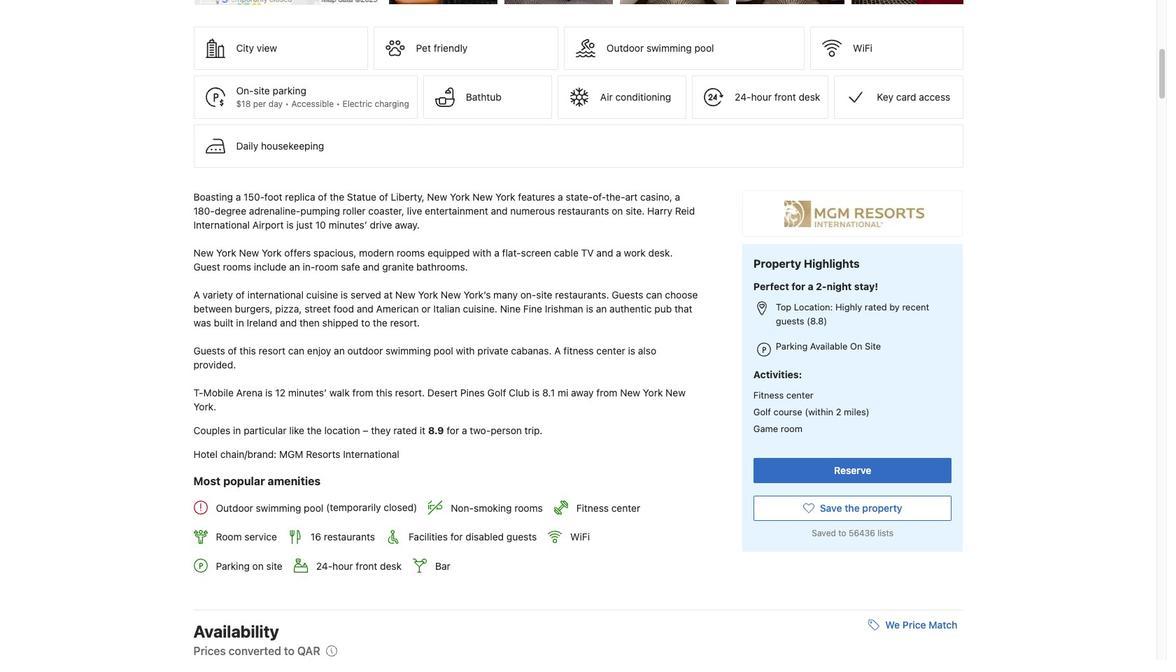Task type: describe. For each thing, give the bounding box(es) containing it.
0 horizontal spatial hour
[[333, 560, 353, 572]]

of up coaster,
[[379, 191, 388, 203]]

1 vertical spatial to
[[839, 528, 847, 539]]

room inside boasting a 150-foot replica of the statue of liberty, new york new york features a state-of-the-art casino, a 180-degree adrenaline-pumping roller coaster, live entertainment and numerous restaurants on site. harry reid international airport is just 10 minutes' drive away. new york new york offers spacious, modern rooms equipped with a flat-screen cable tv and a work desk. guest rooms include an in-room safe and granite bathrooms. a variety of international cuisine is served at new york new york's many on-site restaurants. guests can choose between burgers, pizza, street food and american or italian cuisine. nine fine irishman is an authentic pub that was built in ireland and then shipped to the resort. guests of this resort can enjoy an outdoor swimming pool with private cabanas. a fitness center is also provided. t-mobile arena is 12 minutes' walk from this resort. desert pines golf club is 8.1 mi away from new york new york.
[[315, 261, 338, 273]]

2-
[[816, 281, 827, 293]]

12
[[275, 387, 286, 399]]

arena
[[236, 387, 263, 399]]

to inside boasting a 150-foot replica of the statue of liberty, new york new york features a state-of-the-art casino, a 180-degree adrenaline-pumping roller coaster, live entertainment and numerous restaurants on site. harry reid international airport is just 10 minutes' drive away. new york new york offers spacious, modern rooms equipped with a flat-screen cable tv and a work desk. guest rooms include an in-room safe and granite bathrooms. a variety of international cuisine is served at new york new york's many on-site restaurants. guests can choose between burgers, pizza, street food and american or italian cuisine. nine fine irishman is an authentic pub that was built in ireland and then shipped to the resort. guests of this resort can enjoy an outdoor swimming pool with private cabanas. a fitness center is also provided. t-mobile arena is 12 minutes' walk from this resort. desert pines golf club is 8.1 mi away from new york new york.
[[361, 317, 370, 329]]

swimming inside boasting a 150-foot replica of the statue of liberty, new york new york features a state-of-the-art casino, a 180-degree adrenaline-pumping roller coaster, live entertainment and numerous restaurants on site. harry reid international airport is just 10 minutes' drive away. new york new york offers spacious, modern rooms equipped with a flat-screen cable tv and a work desk. guest rooms include an in-room safe and granite bathrooms. a variety of international cuisine is served at new york new york's many on-site restaurants. guests can choose between burgers, pizza, street food and american or italian cuisine. nine fine irishman is an authentic pub that was built in ireland and then shipped to the resort. guests of this resort can enjoy an outdoor swimming pool with private cabanas. a fitness center is also provided. t-mobile arena is 12 minutes' walk from this resort. desert pines golf club is 8.1 mi away from new york new york.
[[386, 345, 431, 357]]

trip.
[[525, 425, 543, 437]]

york up include
[[262, 247, 282, 259]]

mgm
[[279, 449, 303, 461]]

screen
[[521, 247, 552, 259]]

a left 2-
[[808, 281, 814, 293]]

activities:
[[754, 369, 802, 381]]

1 vertical spatial in
[[233, 425, 241, 437]]

bathrooms.
[[417, 261, 468, 273]]

food
[[334, 303, 354, 315]]

facilities
[[409, 531, 448, 543]]

it
[[420, 425, 426, 437]]

flat-
[[502, 247, 521, 259]]

casino,
[[640, 191, 672, 203]]

24- inside button
[[735, 91, 751, 103]]

modern
[[359, 247, 394, 259]]

for for facilities
[[450, 531, 463, 543]]

is left just
[[286, 219, 294, 231]]

they
[[371, 425, 391, 437]]

room service
[[216, 531, 277, 543]]

location
[[324, 425, 360, 437]]

outdoor for outdoor swimming pool (temporarily closed)
[[216, 503, 253, 514]]

0 horizontal spatial rooms
[[223, 261, 251, 273]]

granite
[[382, 261, 414, 273]]

city view
[[236, 42, 277, 54]]

150-
[[244, 191, 264, 203]]

0 vertical spatial rooms
[[397, 247, 425, 259]]

numerous
[[510, 205, 555, 217]]

key card access button
[[834, 76, 963, 119]]

roller
[[343, 205, 366, 217]]

desk.
[[648, 247, 673, 259]]

site.
[[626, 205, 645, 217]]

disabled
[[466, 531, 504, 543]]

of up provided.
[[228, 345, 237, 357]]

rated inside top location: highly rated by recent guests (8.8)
[[865, 302, 887, 313]]

1 vertical spatial wifi
[[570, 531, 590, 543]]

daily housekeeping
[[236, 140, 324, 152]]

degree
[[215, 205, 246, 217]]

non-smoking rooms
[[451, 503, 543, 514]]

american
[[376, 303, 419, 315]]

by
[[890, 302, 900, 313]]

we price match button
[[863, 613, 963, 638]]

hotel chain/brand: mgm resorts international
[[194, 449, 399, 461]]

center inside boasting a 150-foot replica of the statue of liberty, new york new york features a state-of-the-art casino, a 180-degree adrenaline-pumping roller coaster, live entertainment and numerous restaurants on site. harry reid international airport is just 10 minutes' drive away. new york new york offers spacious, modern rooms equipped with a flat-screen cable tv and a work desk. guest rooms include an in-room safe and granite bathrooms. a variety of international cuisine is served at new york new york's many on-site restaurants. guests can choose between burgers, pizza, street food and american or italian cuisine. nine fine irishman is an authentic pub that was built in ireland and then shipped to the resort. guests of this resort can enjoy an outdoor swimming pool with private cabanas. a fitness center is also provided. t-mobile arena is 12 minutes' walk from this resort. desert pines golf club is 8.1 mi away from new york new york.
[[597, 345, 625, 357]]

0 horizontal spatial a
[[194, 289, 200, 301]]

at
[[384, 289, 393, 301]]

8.1
[[542, 387, 555, 399]]

parking available on site
[[776, 341, 881, 352]]

center for fitness center
[[611, 503, 640, 514]]

the right like
[[307, 425, 322, 437]]

choose
[[665, 289, 698, 301]]

work
[[624, 247, 646, 259]]

fitness
[[564, 345, 594, 357]]

pumping
[[300, 205, 340, 217]]

art
[[625, 191, 638, 203]]

0 vertical spatial guests
[[612, 289, 644, 301]]

chain/brand:
[[220, 449, 277, 461]]

a left the work
[[616, 247, 621, 259]]

daily
[[236, 140, 258, 152]]

air conditioning
[[600, 91, 671, 103]]

location:
[[794, 302, 833, 313]]

harry
[[647, 205, 673, 217]]

outdoor for outdoor swimming pool
[[607, 42, 644, 54]]

desk inside button
[[799, 91, 820, 103]]

drive
[[370, 219, 392, 231]]

1 vertical spatial guests
[[507, 531, 537, 543]]

that
[[675, 303, 693, 315]]

bar
[[435, 560, 451, 572]]

1 • from the left
[[285, 99, 289, 109]]

2 vertical spatial site
[[266, 560, 283, 572]]

pub
[[655, 303, 672, 315]]

1 horizontal spatial an
[[334, 345, 345, 357]]

24-hour front desk button
[[692, 76, 829, 119]]

property
[[754, 258, 801, 270]]

and down modern
[[363, 261, 380, 273]]

0 horizontal spatial 24-hour front desk
[[316, 560, 402, 572]]

a left state- on the top of the page
[[558, 191, 563, 203]]

international inside boasting a 150-foot replica of the statue of liberty, new york new york features a state-of-the-art casino, a 180-degree adrenaline-pumping roller coaster, live entertainment and numerous restaurants on site. harry reid international airport is just 10 minutes' drive away. new york new york offers spacious, modern rooms equipped with a flat-screen cable tv and a work desk. guest rooms include an in-room safe and granite bathrooms. a variety of international cuisine is served at new york new york's many on-site restaurants. guests can choose between burgers, pizza, street food and american or italian cuisine. nine fine irishman is an authentic pub that was built in ireland and then shipped to the resort. guests of this resort can enjoy an outdoor swimming pool with private cabanas. a fitness center is also provided. t-mobile arena is 12 minutes' walk from this resort. desert pines golf club is 8.1 mi away from new york new york.
[[194, 219, 250, 231]]

served
[[351, 289, 381, 301]]

smoking
[[474, 503, 512, 514]]

1 vertical spatial an
[[596, 303, 607, 315]]

16
[[311, 531, 321, 543]]

safe
[[341, 261, 360, 273]]

lists
[[878, 528, 894, 539]]

property
[[862, 502, 903, 514]]

bathtub
[[466, 91, 502, 103]]

1 vertical spatial minutes'
[[288, 387, 327, 399]]

is left also
[[628, 345, 635, 357]]

center for fitness center golf course (within 2 miles) game room
[[786, 390, 814, 401]]

york down also
[[643, 387, 663, 399]]

(temporarily
[[326, 502, 381, 513]]

and left the numerous
[[491, 205, 508, 217]]

popular
[[223, 475, 265, 488]]

0 horizontal spatial guests
[[194, 345, 225, 357]]

8.9
[[428, 425, 444, 437]]

couples in particular like the location – they rated it 8.9 for a two-person trip.
[[194, 425, 543, 437]]

include
[[254, 261, 287, 273]]

fitness center
[[576, 503, 640, 514]]

york up the or
[[418, 289, 438, 301]]

pet friendly
[[416, 42, 468, 54]]

york up the guest
[[216, 247, 236, 259]]

private
[[477, 345, 509, 357]]

prices converted to qar
[[194, 645, 320, 658]]

swimming for outdoor swimming pool
[[647, 42, 692, 54]]

converted
[[229, 645, 281, 658]]

cable
[[554, 247, 579, 259]]

boasting
[[194, 191, 233, 203]]

room inside fitness center golf course (within 2 miles) game room
[[781, 423, 803, 434]]

for for perfect
[[792, 281, 806, 293]]

coaster,
[[368, 205, 404, 217]]

0 horizontal spatial can
[[288, 345, 305, 357]]

is left 12
[[265, 387, 273, 399]]

1 vertical spatial a
[[554, 345, 561, 357]]

also
[[638, 345, 657, 357]]

1 horizontal spatial international
[[343, 449, 399, 461]]

entertainment
[[425, 205, 488, 217]]

24-hour front desk inside button
[[735, 91, 820, 103]]

golf inside fitness center golf course (within 2 miles) game room
[[754, 406, 771, 418]]

1 vertical spatial with
[[456, 345, 475, 357]]

between
[[194, 303, 232, 315]]

liberty,
[[391, 191, 425, 203]]

hour inside button
[[751, 91, 772, 103]]

2 vertical spatial to
[[284, 645, 295, 658]]

1 vertical spatial resort.
[[395, 387, 425, 399]]

property highlights
[[754, 258, 860, 270]]

of up pumping
[[318, 191, 327, 203]]

1 vertical spatial on
[[252, 560, 264, 572]]

non-
[[451, 503, 474, 514]]

club
[[509, 387, 530, 399]]

saved to 56436 lists
[[812, 528, 894, 539]]

1 vertical spatial rated
[[393, 425, 417, 437]]

replica
[[285, 191, 315, 203]]

0 horizontal spatial an
[[289, 261, 300, 273]]

away
[[571, 387, 594, 399]]

16 restaurants
[[311, 531, 375, 543]]



Task type: locate. For each thing, give the bounding box(es) containing it.
authentic
[[610, 303, 652, 315]]

• right day
[[285, 99, 289, 109]]

rooms right the guest
[[223, 261, 251, 273]]

0 horizontal spatial wifi
[[570, 531, 590, 543]]

1 vertical spatial golf
[[754, 406, 771, 418]]

0 vertical spatial international
[[194, 219, 250, 231]]

availability
[[194, 622, 279, 642]]

in-
[[303, 261, 315, 273]]

0 vertical spatial golf
[[488, 387, 506, 399]]

2
[[836, 406, 842, 418]]

wifi inside the wifi button
[[853, 42, 873, 54]]

1 vertical spatial fitness
[[576, 503, 609, 514]]

resort. left desert
[[395, 387, 425, 399]]

fine
[[523, 303, 542, 315]]

perfect
[[754, 281, 789, 293]]

2 horizontal spatial to
[[839, 528, 847, 539]]

pizza,
[[275, 303, 302, 315]]

ireland
[[247, 317, 277, 329]]

0 vertical spatial a
[[194, 289, 200, 301]]

for left 2-
[[792, 281, 806, 293]]

swimming down amenities
[[256, 503, 301, 514]]

1 horizontal spatial to
[[361, 317, 370, 329]]

1 horizontal spatial wifi
[[853, 42, 873, 54]]

0 vertical spatial swimming
[[647, 42, 692, 54]]

golf up game
[[754, 406, 771, 418]]

restaurants
[[558, 205, 609, 217], [324, 531, 375, 543]]

a up reid
[[675, 191, 680, 203]]

1 vertical spatial center
[[786, 390, 814, 401]]

0 vertical spatial wifi
[[853, 42, 873, 54]]

0 vertical spatial resort.
[[390, 317, 420, 329]]

on down the-
[[612, 205, 623, 217]]

and down served
[[357, 303, 374, 315]]

and right tv
[[597, 247, 613, 259]]

t-
[[194, 387, 203, 399]]

minutes' down roller
[[329, 219, 367, 231]]

0 vertical spatial hour
[[751, 91, 772, 103]]

live
[[407, 205, 422, 217]]

reid
[[675, 205, 695, 217]]

mgm resorts international image
[[784, 201, 924, 228]]

pool inside button
[[695, 42, 714, 54]]

0 horizontal spatial from
[[352, 387, 373, 399]]

site up the fine
[[536, 289, 553, 301]]

equipped
[[428, 247, 470, 259]]

minutes' right 12
[[288, 387, 327, 399]]

foot
[[264, 191, 282, 203]]

the-
[[606, 191, 625, 203]]

we price match
[[885, 619, 958, 631]]

spacious,
[[313, 247, 357, 259]]

guests inside top location: highly rated by recent guests (8.8)
[[776, 316, 804, 327]]

swimming inside outdoor swimming pool (temporarily closed)
[[256, 503, 301, 514]]

swimming right outdoor
[[386, 345, 431, 357]]

restaurants inside boasting a 150-foot replica of the statue of liberty, new york new york features a state-of-the-art casino, a 180-degree adrenaline-pumping roller coaster, live entertainment and numerous restaurants on site. harry reid international airport is just 10 minutes' drive away. new york new york offers spacious, modern rooms equipped with a flat-screen cable tv and a work desk. guest rooms include an in-room safe and granite bathrooms. a variety of international cuisine is served at new york new york's many on-site restaurants. guests can choose between burgers, pizza, street food and american or italian cuisine. nine fine irishman is an authentic pub that was built in ireland and then shipped to the resort. guests of this resort can enjoy an outdoor swimming pool with private cabanas. a fitness center is also provided. t-mobile arena is 12 minutes' walk from this resort. desert pines golf club is 8.1 mi away from new york new york.
[[558, 205, 609, 217]]

1 horizontal spatial parking
[[776, 341, 808, 352]]

desk
[[799, 91, 820, 103], [380, 560, 402, 572]]

0 vertical spatial an
[[289, 261, 300, 273]]

this left resort in the left bottom of the page
[[240, 345, 256, 357]]

2 horizontal spatial swimming
[[647, 42, 692, 54]]

card
[[896, 91, 916, 103]]

per
[[253, 99, 266, 109]]

0 horizontal spatial this
[[240, 345, 256, 357]]

0 vertical spatial to
[[361, 317, 370, 329]]

is
[[286, 219, 294, 231], [341, 289, 348, 301], [586, 303, 593, 315], [628, 345, 635, 357], [265, 387, 273, 399], [532, 387, 540, 399]]

the down the american
[[373, 317, 388, 329]]

1 vertical spatial restaurants
[[324, 531, 375, 543]]

0 horizontal spatial fitness
[[576, 503, 609, 514]]

airport
[[253, 219, 284, 231]]

parking for parking on site
[[216, 560, 250, 572]]

swimming for outdoor swimming pool (temporarily closed)
[[256, 503, 301, 514]]

front inside button
[[775, 91, 796, 103]]

pines
[[460, 387, 485, 399]]

course
[[774, 406, 803, 418]]

with left flat-
[[473, 247, 492, 259]]

1 vertical spatial rooms
[[223, 261, 251, 273]]

room down spacious,
[[315, 261, 338, 273]]

rooms right smoking
[[515, 503, 543, 514]]

outdoor swimming pool (temporarily closed)
[[216, 502, 417, 514]]

outdoor inside outdoor swimming pool (temporarily closed)
[[216, 503, 253, 514]]

cuisine
[[306, 289, 338, 301]]

day
[[269, 99, 283, 109]]

outdoor inside button
[[607, 42, 644, 54]]

0 vertical spatial pool
[[695, 42, 714, 54]]

1 horizontal spatial front
[[775, 91, 796, 103]]

swimming up "conditioning"
[[647, 42, 692, 54]]

0 horizontal spatial outdoor
[[216, 503, 253, 514]]

desert
[[427, 387, 458, 399]]

2 vertical spatial for
[[450, 531, 463, 543]]

in right built
[[236, 317, 244, 329]]

1 horizontal spatial restaurants
[[558, 205, 609, 217]]

2 vertical spatial an
[[334, 345, 345, 357]]

1 vertical spatial desk
[[380, 560, 402, 572]]

1 vertical spatial room
[[781, 423, 803, 434]]

parking down 'room'
[[216, 560, 250, 572]]

1 from from the left
[[352, 387, 373, 399]]

1 horizontal spatial guests
[[776, 316, 804, 327]]

outdoor down popular
[[216, 503, 253, 514]]

room down course
[[781, 423, 803, 434]]

burgers,
[[235, 303, 273, 315]]

in inside boasting a 150-foot replica of the statue of liberty, new york new york features a state-of-the-art casino, a 180-degree adrenaline-pumping roller coaster, live entertainment and numerous restaurants on site. harry reid international airport is just 10 minutes' drive away. new york new york offers spacious, modern rooms equipped with a flat-screen cable tv and a work desk. guest rooms include an in-room safe and granite bathrooms. a variety of international cuisine is served at new york new york's many on-site restaurants. guests can choose between burgers, pizza, street food and american or italian cuisine. nine fine irishman is an authentic pub that was built in ireland and then shipped to the resort. guests of this resort can enjoy an outdoor swimming pool with private cabanas. a fitness center is also provided. t-mobile arena is 12 minutes' walk from this resort. desert pines golf club is 8.1 mi away from new york new york.
[[236, 317, 244, 329]]

and down pizza,
[[280, 317, 297, 329]]

a left two-
[[462, 425, 467, 437]]

0 horizontal spatial front
[[356, 560, 377, 572]]

an right enjoy
[[334, 345, 345, 357]]

2 horizontal spatial an
[[596, 303, 607, 315]]

1 horizontal spatial desk
[[799, 91, 820, 103]]

for right 8.9
[[447, 425, 459, 437]]

from right walk at the left bottom of page
[[352, 387, 373, 399]]

golf left club
[[488, 387, 506, 399]]

1 vertical spatial for
[[447, 425, 459, 437]]

on-
[[236, 85, 254, 97]]

rooms up granite
[[397, 247, 425, 259]]

is down restaurants.
[[586, 303, 593, 315]]

just
[[296, 219, 313, 231]]

parking on site
[[216, 560, 283, 572]]

to right shipped
[[361, 317, 370, 329]]

2 from from the left
[[597, 387, 618, 399]]

24-
[[735, 91, 751, 103], [316, 560, 333, 572]]

1 horizontal spatial a
[[554, 345, 561, 357]]

0 vertical spatial parking
[[776, 341, 808, 352]]

york
[[450, 191, 470, 203], [495, 191, 515, 203], [216, 247, 236, 259], [262, 247, 282, 259], [418, 289, 438, 301], [643, 387, 663, 399]]

1 horizontal spatial pool
[[434, 345, 453, 357]]

of-
[[593, 191, 606, 203]]

an down offers
[[289, 261, 300, 273]]

fitness center golf course (within 2 miles) game room
[[754, 390, 870, 434]]

can left enjoy
[[288, 345, 305, 357]]

1 vertical spatial parking
[[216, 560, 250, 572]]

reserve button
[[754, 458, 952, 483]]

1 vertical spatial guests
[[194, 345, 225, 357]]

available
[[810, 341, 848, 352]]

rated left it
[[393, 425, 417, 437]]

2 • from the left
[[336, 99, 340, 109]]

international down couples in particular like the location – they rated it 8.9 for a two-person trip. at the bottom left of page
[[343, 449, 399, 461]]

0 horizontal spatial minutes'
[[288, 387, 327, 399]]

1 vertical spatial this
[[376, 387, 393, 399]]

save
[[820, 502, 842, 514]]

0 horizontal spatial to
[[284, 645, 295, 658]]

0 vertical spatial can
[[646, 289, 662, 301]]

0 vertical spatial restaurants
[[558, 205, 609, 217]]

top
[[776, 302, 792, 313]]

was
[[194, 317, 211, 329]]

wifi down fitness center
[[570, 531, 590, 543]]

1 horizontal spatial minutes'
[[329, 219, 367, 231]]

outdoor up air conditioning button
[[607, 42, 644, 54]]

restaurants.
[[555, 289, 609, 301]]

a
[[236, 191, 241, 203], [558, 191, 563, 203], [675, 191, 680, 203], [494, 247, 500, 259], [616, 247, 621, 259], [808, 281, 814, 293], [462, 425, 467, 437]]

international down degree
[[194, 219, 250, 231]]

room
[[216, 531, 242, 543]]

on down service
[[252, 560, 264, 572]]

1 horizontal spatial rated
[[865, 302, 887, 313]]

0 horizontal spatial desk
[[380, 560, 402, 572]]

with left private
[[456, 345, 475, 357]]

the inside dropdown button
[[845, 502, 860, 514]]

state-
[[566, 191, 593, 203]]

2 vertical spatial swimming
[[256, 503, 301, 514]]

site up per
[[254, 85, 270, 97]]

york.
[[194, 401, 216, 413]]

swimming inside button
[[647, 42, 692, 54]]

an down restaurants.
[[596, 303, 607, 315]]

0 vertical spatial outdoor
[[607, 42, 644, 54]]

then
[[300, 317, 320, 329]]

(within
[[805, 406, 834, 418]]

0 vertical spatial in
[[236, 317, 244, 329]]

the up pumping
[[330, 191, 344, 203]]

2 horizontal spatial rooms
[[515, 503, 543, 514]]

guests up authentic
[[612, 289, 644, 301]]

a left fitness
[[554, 345, 561, 357]]

guests right disabled
[[507, 531, 537, 543]]

fitness for fitness center golf course (within 2 miles) game room
[[754, 390, 784, 401]]

2 vertical spatial rooms
[[515, 503, 543, 514]]

1 vertical spatial can
[[288, 345, 305, 357]]

site inside boasting a 150-foot replica of the statue of liberty, new york new york features a state-of-the-art casino, a 180-degree adrenaline-pumping roller coaster, live entertainment and numerous restaurants on site. harry reid international airport is just 10 minutes' drive away. new york new york offers spacious, modern rooms equipped with a flat-screen cable tv and a work desk. guest rooms include an in-room safe and granite bathrooms. a variety of international cuisine is served at new york new york's many on-site restaurants. guests can choose between burgers, pizza, street food and american or italian cuisine. nine fine irishman is an authentic pub that was built in ireland and then shipped to the resort. guests of this resort can enjoy an outdoor swimming pool with private cabanas. a fitness center is also provided. t-mobile arena is 12 minutes' walk from this resort. desert pines golf club is 8.1 mi away from new york new york.
[[536, 289, 553, 301]]

york up entertainment
[[450, 191, 470, 203]]

1 horizontal spatial fitness
[[754, 390, 784, 401]]

site down service
[[266, 560, 283, 572]]

prices
[[194, 645, 226, 658]]

to
[[361, 317, 370, 329], [839, 528, 847, 539], [284, 645, 295, 658]]

1 horizontal spatial rooms
[[397, 247, 425, 259]]

1 horizontal spatial from
[[597, 387, 618, 399]]

1 vertical spatial site
[[536, 289, 553, 301]]

to right "saved"
[[839, 528, 847, 539]]

1 horizontal spatial hour
[[751, 91, 772, 103]]

fitness for fitness center
[[576, 503, 609, 514]]

can up pub
[[646, 289, 662, 301]]

many
[[494, 289, 518, 301]]

irishman
[[545, 303, 583, 315]]

–
[[363, 425, 368, 437]]

rated
[[865, 302, 887, 313], [393, 425, 417, 437]]

0 vertical spatial desk
[[799, 91, 820, 103]]

pool inside outdoor swimming pool (temporarily closed)
[[304, 503, 323, 514]]

0 vertical spatial center
[[597, 345, 625, 357]]

service
[[244, 531, 277, 543]]

1 horizontal spatial this
[[376, 387, 393, 399]]

restaurants down state- on the top of the page
[[558, 205, 609, 217]]

york up the numerous
[[495, 191, 515, 203]]

0 horizontal spatial pool
[[304, 503, 323, 514]]

perfect for a 2-night stay!
[[754, 281, 878, 293]]

1 horizontal spatial 24-hour front desk
[[735, 91, 820, 103]]

is left 8.1
[[532, 387, 540, 399]]

fitness inside fitness center golf course (within 2 miles) game room
[[754, 390, 784, 401]]

on-site parking $18 per day • accessible • electric charging
[[236, 85, 409, 109]]

pool inside boasting a 150-foot replica of the statue of liberty, new york new york features a state-of-the-art casino, a 180-degree adrenaline-pumping roller coaster, live entertainment and numerous restaurants on site. harry reid international airport is just 10 minutes' drive away. new york new york offers spacious, modern rooms equipped with a flat-screen cable tv and a work desk. guest rooms include an in-room safe and granite bathrooms. a variety of international cuisine is served at new york new york's many on-site restaurants. guests can choose between burgers, pizza, street food and american or italian cuisine. nine fine irishman is an authentic pub that was built in ireland and then shipped to the resort. guests of this resort can enjoy an outdoor swimming pool with private cabanas. a fitness center is also provided. t-mobile arena is 12 minutes' walk from this resort. desert pines golf club is 8.1 mi away from new york new york.
[[434, 345, 453, 357]]

1 vertical spatial front
[[356, 560, 377, 572]]

for left disabled
[[450, 531, 463, 543]]

game
[[754, 423, 778, 434]]

1 horizontal spatial outdoor
[[607, 42, 644, 54]]

1 vertical spatial 24-hour front desk
[[316, 560, 402, 572]]

daily housekeeping button
[[194, 125, 963, 168]]

1 horizontal spatial 24-
[[735, 91, 751, 103]]

0 vertical spatial 24-hour front desk
[[735, 91, 820, 103]]

a left flat-
[[494, 247, 500, 259]]

on inside boasting a 150-foot replica of the statue of liberty, new york new york features a state-of-the-art casino, a 180-degree adrenaline-pumping roller coaster, live entertainment and numerous restaurants on site. harry reid international airport is just 10 minutes' drive away. new york new york offers spacious, modern rooms equipped with a flat-screen cable tv and a work desk. guest rooms include an in-room safe and granite bathrooms. a variety of international cuisine is served at new york new york's many on-site restaurants. guests can choose between burgers, pizza, street food and american or italian cuisine. nine fine irishman is an authentic pub that was built in ireland and then shipped to the resort. guests of this resort can enjoy an outdoor swimming pool with private cabanas. a fitness center is also provided. t-mobile arena is 12 minutes' walk from this resort. desert pines golf club is 8.1 mi away from new york new york.
[[612, 205, 623, 217]]

0 vertical spatial front
[[775, 91, 796, 103]]

0 vertical spatial this
[[240, 345, 256, 357]]

guests
[[776, 316, 804, 327], [507, 531, 537, 543]]

guests up provided.
[[194, 345, 225, 357]]

built
[[214, 317, 233, 329]]

0 horizontal spatial 24-
[[316, 560, 333, 572]]

resort.
[[390, 317, 420, 329], [395, 387, 425, 399]]

parking up activities:
[[776, 341, 808, 352]]

1 horizontal spatial swimming
[[386, 345, 431, 357]]

1 vertical spatial pool
[[434, 345, 453, 357]]

restaurants down (temporarily
[[324, 531, 375, 543]]

of
[[318, 191, 327, 203], [379, 191, 388, 203], [236, 289, 245, 301], [228, 345, 237, 357]]

site inside on-site parking $18 per day • accessible • electric charging
[[254, 85, 270, 97]]

guests down top
[[776, 316, 804, 327]]

resort. down the american
[[390, 317, 420, 329]]

from right away
[[597, 387, 618, 399]]

(8.8)
[[807, 316, 827, 327]]

2 vertical spatial pool
[[304, 503, 323, 514]]

is up food
[[341, 289, 348, 301]]

pool for outdoor swimming pool (temporarily closed)
[[304, 503, 323, 514]]

pet friendly button
[[373, 27, 558, 70]]

match
[[929, 619, 958, 631]]

of up 'burgers,' on the top left
[[236, 289, 245, 301]]

pet
[[416, 42, 431, 54]]

center inside fitness center golf course (within 2 miles) game room
[[786, 390, 814, 401]]

cabanas.
[[511, 345, 552, 357]]

international
[[247, 289, 304, 301]]

wifi up key card access button
[[853, 42, 873, 54]]

york's
[[464, 289, 491, 301]]

this up they
[[376, 387, 393, 399]]

housekeeping
[[261, 140, 324, 152]]

recent
[[902, 302, 930, 313]]

1 vertical spatial hour
[[333, 560, 353, 572]]

a left 150- on the top of the page
[[236, 191, 241, 203]]

0 vertical spatial rated
[[865, 302, 887, 313]]

rated left by
[[865, 302, 887, 313]]

0 horizontal spatial international
[[194, 219, 250, 231]]

nine
[[500, 303, 521, 315]]

golf inside boasting a 150-foot replica of the statue of liberty, new york new york features a state-of-the-art casino, a 180-degree adrenaline-pumping roller coaster, live entertainment and numerous restaurants on site. harry reid international airport is just 10 minutes' drive away. new york new york offers spacious, modern rooms equipped with a flat-screen cable tv and a work desk. guest rooms include an in-room safe and granite bathrooms. a variety of international cuisine is served at new york new york's many on-site restaurants. guests can choose between burgers, pizza, street food and american or italian cuisine. nine fine irishman is an authentic pub that was built in ireland and then shipped to the resort. guests of this resort can enjoy an outdoor swimming pool with private cabanas. a fitness center is also provided. t-mobile arena is 12 minutes' walk from this resort. desert pines golf club is 8.1 mi away from new york new york.
[[488, 387, 506, 399]]

• left electric
[[336, 99, 340, 109]]

2 horizontal spatial pool
[[695, 42, 714, 54]]

0 vertical spatial with
[[473, 247, 492, 259]]

0 horizontal spatial rated
[[393, 425, 417, 437]]

resort
[[259, 345, 286, 357]]

1 vertical spatial 24-
[[316, 560, 333, 572]]

to left qar
[[284, 645, 295, 658]]

0 vertical spatial on
[[612, 205, 623, 217]]

city
[[236, 42, 254, 54]]

in right couples
[[233, 425, 241, 437]]

pool for outdoor swimming pool
[[695, 42, 714, 54]]

the right save
[[845, 502, 860, 514]]

parking for parking available on site
[[776, 341, 808, 352]]

a left variety
[[194, 289, 200, 301]]

rooms
[[397, 247, 425, 259], [223, 261, 251, 273], [515, 503, 543, 514]]

0 vertical spatial 24-
[[735, 91, 751, 103]]

1 horizontal spatial golf
[[754, 406, 771, 418]]



Task type: vqa. For each thing, say whether or not it's contained in the screenshot.
The Monica
no



